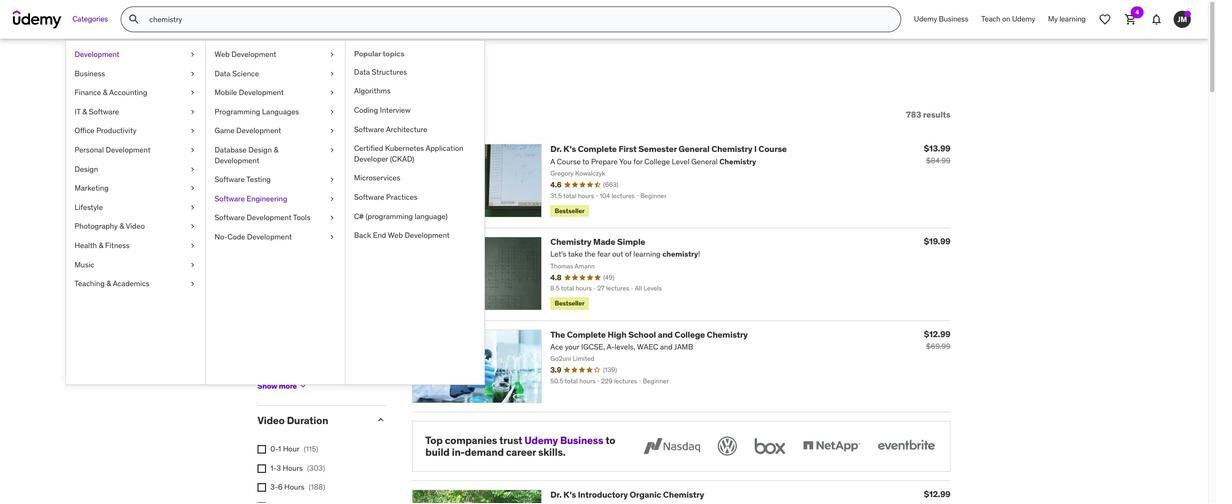 Task type: describe. For each thing, give the bounding box(es) containing it.
783 results for "chemistry"
[[258, 63, 476, 85]]

software for software practices
[[354, 192, 385, 202]]

show more button
[[258, 375, 308, 397]]

xsmall image for development
[[188, 49, 197, 60]]

c# (programming language) link
[[346, 207, 485, 226]]

microservices
[[354, 173, 401, 183]]

(ckad)
[[390, 154, 415, 164]]

$84.99
[[927, 156, 951, 166]]

database design & development
[[215, 145, 279, 165]]

finance & accounting
[[75, 88, 147, 97]]

783 results status
[[907, 109, 951, 120]]

back
[[354, 230, 371, 240]]

for
[[352, 63, 374, 85]]

popular
[[354, 49, 381, 59]]

wishlist image
[[1099, 13, 1112, 26]]

783 for 783 results for "chemistry"
[[258, 63, 288, 85]]

coding interview link
[[346, 101, 485, 120]]

popular topics
[[354, 49, 405, 59]]

up for (541)
[[329, 221, 338, 231]]

trust
[[500, 433, 523, 446]]

photography & video
[[75, 221, 145, 231]]

semester
[[639, 144, 677, 154]]

k's for complete
[[564, 144, 576, 154]]

to build in-demand career skills.
[[426, 433, 616, 459]]

1-
[[271, 463, 277, 473]]

& inside database design & development
[[274, 145, 279, 155]]

demand
[[465, 446, 504, 459]]

dr. for dr. k's introductory organic chemistry
[[551, 489, 562, 500]]

game development
[[215, 126, 281, 135]]

software for software engineering
[[215, 194, 245, 203]]

marketing
[[75, 183, 109, 193]]

& for teaching & academics
[[107, 279, 111, 288]]

1 vertical spatial design
[[75, 164, 98, 174]]

software testing
[[215, 175, 271, 184]]

3-6 hours (188)
[[271, 482, 325, 492]]

4.0 & up (464)
[[310, 202, 360, 211]]

photography & video link
[[66, 217, 206, 236]]

you have alerts image
[[1185, 11, 1192, 17]]

hours for 3-6 hours
[[285, 482, 305, 492]]

accounting
[[109, 88, 147, 97]]

& for it & software
[[82, 107, 87, 116]]

made
[[594, 236, 616, 247]]

testing
[[247, 175, 271, 184]]

xsmall image for lifestyle
[[188, 202, 197, 213]]

lifestyle
[[75, 202, 103, 212]]

& for photography & video
[[120, 221, 124, 231]]

development down programming languages
[[237, 126, 281, 135]]

software for software architecture
[[354, 124, 385, 134]]

& for 4.5 & up (272)
[[323, 183, 327, 192]]

xsmall image inside finance & accounting link
[[188, 88, 197, 98]]

xsmall image for marketing
[[188, 183, 197, 194]]

development down engineering
[[247, 213, 292, 222]]

filter button
[[258, 98, 305, 131]]

(571)
[[342, 240, 358, 250]]

development up 'science'
[[232, 49, 276, 59]]

$13.99 $84.99
[[925, 143, 951, 166]]

up for (464)
[[329, 202, 338, 211]]

development down categories dropdown button
[[75, 49, 119, 59]]

udemy image
[[13, 10, 62, 28]]

4.0
[[310, 202, 321, 211]]

teaching
[[75, 279, 105, 288]]

(464)
[[342, 202, 360, 211]]

dr. for dr. k's complete first semester general chemistry i course
[[551, 144, 562, 154]]

it & software
[[75, 107, 119, 116]]

health & fitness link
[[66, 236, 206, 255]]

development link
[[66, 45, 206, 64]]

xsmall image inside 'design' link
[[188, 164, 197, 175]]

web development link
[[206, 45, 345, 64]]

finance & accounting link
[[66, 83, 206, 102]]

3.5 & up (541)
[[310, 221, 358, 231]]

high
[[608, 329, 627, 340]]

video duration button
[[258, 414, 367, 427]]

architecture
[[386, 124, 428, 134]]

programming
[[215, 107, 260, 116]]

xsmall image inside database design & development link
[[328, 145, 337, 155]]

xsmall image for programming languages
[[328, 107, 337, 117]]

show
[[258, 381, 277, 391]]

programming languages link
[[206, 102, 345, 122]]

783 results
[[907, 109, 951, 120]]

box image
[[753, 434, 789, 458]]

software engineering
[[215, 194, 287, 203]]

c#
[[354, 211, 364, 221]]

teach
[[982, 14, 1001, 24]]

xsmall image for photography & video
[[188, 221, 197, 232]]

software practices
[[354, 192, 418, 202]]

& for health & fitness
[[99, 240, 103, 250]]

xsmall image for data science
[[328, 68, 337, 79]]

chemistry left made
[[551, 236, 592, 247]]

xsmall image for software engineering
[[328, 194, 337, 204]]

português
[[271, 378, 305, 388]]

xsmall image for it & software
[[188, 107, 197, 117]]

xsmall image for no-code development
[[328, 232, 337, 242]]

xsmall image inside business link
[[188, 68, 197, 79]]

xsmall image inside show more button
[[299, 382, 308, 390]]

health
[[75, 240, 97, 250]]

chemistry made simple link
[[551, 236, 646, 247]]

software engineering element
[[345, 41, 485, 384]]

build
[[426, 446, 450, 459]]

xsmall image for software development tools
[[328, 213, 337, 223]]

dr. k's introductory organic chemistry
[[551, 489, 705, 500]]

6
[[278, 482, 283, 492]]

office productivity link
[[66, 122, 206, 141]]

software up office productivity
[[89, 107, 119, 116]]

notifications image
[[1151, 13, 1164, 26]]

data science
[[215, 68, 259, 78]]

practices
[[386, 192, 418, 202]]

teach on udemy link
[[976, 6, 1042, 32]]

web inside the back end web development link
[[388, 230, 403, 240]]

no-code development link
[[206, 228, 345, 247]]

results for 783 results for "chemistry"
[[292, 63, 348, 85]]

chemistry right college in the bottom right of the page
[[707, 329, 748, 340]]

0 horizontal spatial video
[[126, 221, 145, 231]]

health & fitness
[[75, 240, 130, 250]]

database design & development link
[[206, 141, 345, 170]]

up for (571)
[[329, 240, 338, 250]]

engineering
[[247, 194, 287, 203]]

productivity
[[96, 126, 137, 135]]

& for 4.0 & up (464)
[[323, 202, 328, 211]]

marketing link
[[66, 179, 206, 198]]

software development tools link
[[206, 208, 345, 228]]

business link
[[66, 64, 206, 83]]

1 horizontal spatial udemy
[[915, 14, 938, 24]]

$13.99
[[925, 143, 951, 154]]

up for (272)
[[329, 183, 338, 192]]

design link
[[66, 160, 206, 179]]

certified kubernetes application developer (ckad)
[[354, 143, 464, 164]]

$69.99
[[927, 341, 951, 351]]

certified kubernetes application developer (ckad) link
[[346, 139, 485, 169]]

1 vertical spatial small image
[[376, 415, 387, 425]]

& for 3.5 & up (541)
[[323, 221, 327, 231]]

0 vertical spatial complete
[[578, 144, 617, 154]]

& for 3.0 & up (571)
[[323, 240, 328, 250]]

1 vertical spatial complete
[[567, 329, 606, 340]]

and
[[658, 329, 673, 340]]

1-3 hours (303)
[[271, 463, 325, 473]]

$12.99 $69.99
[[925, 328, 951, 351]]

certified
[[354, 143, 383, 153]]

application
[[426, 143, 464, 153]]

3.0 & up (571)
[[310, 240, 358, 250]]

data structures
[[354, 67, 407, 77]]



Task type: locate. For each thing, give the bounding box(es) containing it.
video duration
[[258, 414, 328, 427]]

topics
[[383, 49, 405, 59]]

udemy business
[[915, 14, 969, 24]]

0 vertical spatial udemy business link
[[908, 6, 976, 32]]

2 up from the top
[[329, 202, 338, 211]]

1 horizontal spatial web
[[388, 230, 403, 240]]

udemy business link left the to
[[525, 433, 604, 446]]

web inside 'web development' link
[[215, 49, 230, 59]]

783 for 783 results
[[907, 109, 922, 120]]

data up mobile
[[215, 68, 231, 78]]

hours right 3
[[283, 463, 303, 473]]

xsmall image for web development
[[328, 49, 337, 60]]

software engineering link
[[206, 189, 345, 208]]

music link
[[66, 255, 206, 274]]

college
[[675, 329, 706, 340]]

2 vertical spatial business
[[561, 433, 604, 446]]

developer
[[354, 154, 388, 164]]

software for software testing
[[215, 175, 245, 184]]

1 horizontal spatial video
[[258, 414, 285, 427]]

xsmall image inside mobile development link
[[328, 88, 337, 98]]

chemistry left the i
[[712, 144, 753, 154]]

2 $12.99 from the top
[[925, 489, 951, 499]]

software for software development tools
[[215, 213, 245, 222]]

(115)
[[304, 444, 318, 454]]

xsmall image inside no-code development link
[[328, 232, 337, 242]]

1 vertical spatial hours
[[285, 482, 305, 492]]

& right 4.5
[[323, 183, 327, 192]]

1 vertical spatial $12.99
[[925, 489, 951, 499]]

1 horizontal spatial data
[[354, 67, 370, 77]]

up left (464)
[[329, 202, 338, 211]]

0 horizontal spatial udemy business link
[[525, 433, 604, 446]]

software development tools
[[215, 213, 311, 222]]

&
[[103, 88, 108, 97], [82, 107, 87, 116], [274, 145, 279, 155], [323, 183, 327, 192], [323, 202, 328, 211], [323, 221, 327, 231], [120, 221, 124, 231], [323, 240, 328, 250], [99, 240, 103, 250], [107, 279, 111, 288]]

0 horizontal spatial small image
[[265, 109, 275, 120]]

development down software development tools link
[[247, 232, 292, 242]]

development
[[75, 49, 119, 59], [232, 49, 276, 59], [239, 88, 284, 97], [237, 126, 281, 135], [106, 145, 151, 155], [215, 155, 260, 165], [247, 213, 292, 222], [405, 230, 450, 240], [247, 232, 292, 242]]

2 horizontal spatial udemy
[[1013, 14, 1036, 24]]

development down language)
[[405, 230, 450, 240]]

$12.99 for $12.99 $69.99
[[925, 328, 951, 339]]

& right the it
[[82, 107, 87, 116]]

1 horizontal spatial udemy business link
[[908, 6, 976, 32]]

business up 'finance'
[[75, 68, 105, 78]]

personal development link
[[66, 141, 206, 160]]

xsmall image inside game development link
[[328, 126, 337, 136]]

xsmall image inside software engineering link
[[328, 194, 337, 204]]

video down lifestyle link
[[126, 221, 145, 231]]

data inside software engineering element
[[354, 67, 370, 77]]

Search for anything text field
[[147, 10, 888, 28]]

results inside status
[[924, 109, 951, 120]]

0 horizontal spatial design
[[75, 164, 98, 174]]

1 up from the top
[[329, 183, 338, 192]]

the complete high school and college chemistry link
[[551, 329, 748, 340]]

small image inside filter button
[[265, 109, 275, 120]]

complete left first in the top right of the page
[[578, 144, 617, 154]]

xsmall image inside photography & video link
[[188, 221, 197, 232]]

1 $12.99 from the top
[[925, 328, 951, 339]]

2 k's from the top
[[564, 489, 576, 500]]

mobile development
[[215, 88, 284, 97]]

& right 4.0
[[323, 202, 328, 211]]

1 horizontal spatial 783
[[907, 109, 922, 120]]

complete
[[578, 144, 617, 154], [567, 329, 606, 340]]

3-
[[271, 482, 278, 492]]

software up software engineering
[[215, 175, 245, 184]]

development up programming languages
[[239, 88, 284, 97]]

$12.99 for $12.99
[[925, 489, 951, 499]]

0 vertical spatial dr.
[[551, 144, 562, 154]]

& right '3.5'
[[323, 221, 327, 231]]

0 horizontal spatial data
[[215, 68, 231, 78]]

in-
[[452, 446, 465, 459]]

xsmall image inside it & software "link"
[[188, 107, 197, 117]]

xsmall image
[[188, 68, 197, 79], [188, 88, 197, 98], [188, 126, 197, 136], [328, 126, 337, 136], [328, 145, 337, 155], [188, 164, 197, 175], [328, 175, 337, 185], [188, 260, 197, 270], [188, 279, 197, 289], [258, 303, 266, 312], [258, 322, 266, 331], [258, 360, 266, 369], [299, 382, 308, 390], [258, 445, 266, 454], [258, 464, 266, 473], [258, 502, 266, 503]]

web development
[[215, 49, 276, 59]]

xsmall image inside music 'link'
[[188, 260, 197, 270]]

web right end
[[388, 230, 403, 240]]

0 vertical spatial business
[[940, 14, 969, 24]]

c# (programming language)
[[354, 211, 448, 221]]

4 link
[[1119, 6, 1145, 32]]

& right 'finance'
[[103, 88, 108, 97]]

course
[[759, 144, 787, 154]]

shopping cart with 4 items image
[[1125, 13, 1138, 26]]

0 vertical spatial k's
[[564, 144, 576, 154]]

xsmall image inside teaching & academics link
[[188, 279, 197, 289]]

languages
[[262, 107, 299, 116]]

chemistry right organic
[[664, 489, 705, 500]]

web up data science
[[215, 49, 230, 59]]

0 vertical spatial 783
[[258, 63, 288, 85]]

1 vertical spatial results
[[924, 109, 951, 120]]

0 vertical spatial small image
[[265, 109, 275, 120]]

development down database
[[215, 155, 260, 165]]

xsmall image inside 'web development' link
[[328, 49, 337, 60]]

business left teach
[[940, 14, 969, 24]]

0 horizontal spatial udemy
[[525, 433, 558, 446]]

video up '0-'
[[258, 414, 285, 427]]

3 up from the top
[[329, 221, 338, 231]]

career
[[506, 446, 536, 459]]

1 vertical spatial web
[[388, 230, 403, 240]]

my learning link
[[1042, 6, 1093, 32]]

& right teaching
[[107, 279, 111, 288]]

fitness
[[105, 240, 130, 250]]

0 vertical spatial hours
[[283, 463, 303, 473]]

xsmall image inside software testing link
[[328, 175, 337, 185]]

nasdaq image
[[642, 434, 703, 458]]

personal
[[75, 145, 104, 155]]

microservices link
[[346, 169, 485, 188]]

783
[[258, 63, 288, 85], [907, 109, 922, 120]]

ratings
[[258, 153, 295, 166]]

xsmall image inside marketing link
[[188, 183, 197, 194]]

complete right 'the'
[[567, 329, 606, 340]]

4 up from the top
[[329, 240, 338, 250]]

1 vertical spatial k's
[[564, 489, 576, 500]]

783 inside status
[[907, 109, 922, 120]]

& down game development link
[[274, 145, 279, 155]]

filter
[[278, 109, 298, 120]]

software
[[89, 107, 119, 116], [354, 124, 385, 134], [215, 175, 245, 184], [354, 192, 385, 202], [215, 194, 245, 203], [215, 213, 245, 222]]

& inside "link"
[[82, 107, 87, 116]]

data down popular
[[354, 67, 370, 77]]

web
[[215, 49, 230, 59], [388, 230, 403, 240]]

software down microservices
[[354, 192, 385, 202]]

development inside software engineering element
[[405, 230, 450, 240]]

eventbrite image
[[876, 434, 938, 458]]

hours for 1-3 hours
[[283, 463, 303, 473]]

general
[[679, 144, 710, 154]]

on
[[1003, 14, 1011, 24]]

k's for introductory
[[564, 489, 576, 500]]

science
[[232, 68, 259, 78]]

software up 'certified'
[[354, 124, 385, 134]]

submit search image
[[128, 13, 141, 26]]

1 horizontal spatial small image
[[376, 415, 387, 425]]

up left (571) on the top left
[[329, 240, 338, 250]]

0 vertical spatial web
[[215, 49, 230, 59]]

1 vertical spatial video
[[258, 414, 285, 427]]

& for finance & accounting
[[103, 88, 108, 97]]

organic
[[630, 489, 662, 500]]

results left "for"
[[292, 63, 348, 85]]

2 horizontal spatial business
[[940, 14, 969, 24]]

software up code
[[215, 213, 245, 222]]

(programming
[[366, 211, 413, 221]]

results up $13.99
[[924, 109, 951, 120]]

0 vertical spatial results
[[292, 63, 348, 85]]

interview
[[380, 105, 411, 115]]

video
[[126, 221, 145, 231], [258, 414, 285, 427]]

dr. k's introductory organic chemistry link
[[551, 489, 705, 500]]

1 vertical spatial udemy business link
[[525, 433, 604, 446]]

development inside 'link'
[[106, 145, 151, 155]]

it
[[75, 107, 81, 116]]

& up fitness
[[120, 221, 124, 231]]

no-
[[215, 232, 228, 242]]

small image
[[376, 153, 387, 164]]

personal development
[[75, 145, 151, 155]]

1 horizontal spatial design
[[249, 145, 272, 155]]

business left the to
[[561, 433, 604, 446]]

(541)
[[342, 221, 358, 231]]

1 vertical spatial dr.
[[551, 489, 562, 500]]

xsmall image for mobile development
[[328, 88, 337, 98]]

it & software link
[[66, 102, 206, 122]]

results for 783 results
[[924, 109, 951, 120]]

xsmall image inside software development tools link
[[328, 213, 337, 223]]

xsmall image inside programming languages link
[[328, 107, 337, 117]]

"chemistry"
[[378, 63, 476, 85]]

dr. k's complete first semester general chemistry i course
[[551, 144, 787, 154]]

development inside database design & development
[[215, 155, 260, 165]]

database
[[215, 145, 247, 155]]

language)
[[415, 211, 448, 221]]

2 dr. from the top
[[551, 489, 562, 500]]

1 horizontal spatial results
[[924, 109, 951, 120]]

udemy business link left teach
[[908, 6, 976, 32]]

up left (541)
[[329, 221, 338, 231]]

top
[[426, 433, 443, 446]]

design down the game development
[[249, 145, 272, 155]]

xsmall image inside lifestyle link
[[188, 202, 197, 213]]

coding interview
[[354, 105, 411, 115]]

0 horizontal spatial 783
[[258, 63, 288, 85]]

xsmall image inside development link
[[188, 49, 197, 60]]

coding
[[354, 105, 378, 115]]

code
[[228, 232, 245, 242]]

0 vertical spatial $12.99
[[925, 328, 951, 339]]

1 k's from the top
[[564, 144, 576, 154]]

0-1 hour (115)
[[271, 444, 318, 454]]

0 vertical spatial design
[[249, 145, 272, 155]]

jm
[[1178, 14, 1188, 24]]

data for data science
[[215, 68, 231, 78]]

hours right 6
[[285, 482, 305, 492]]

more
[[279, 381, 297, 391]]

1 vertical spatial business
[[75, 68, 105, 78]]

top companies trust udemy business
[[426, 433, 604, 446]]

mobile
[[215, 88, 237, 97]]

xsmall image inside the data science "link"
[[328, 68, 337, 79]]

music
[[75, 260, 94, 269]]

xsmall image
[[188, 49, 197, 60], [328, 49, 337, 60], [328, 68, 337, 79], [328, 88, 337, 98], [188, 107, 197, 117], [328, 107, 337, 117], [188, 145, 197, 155], [188, 183, 197, 194], [328, 194, 337, 204], [188, 202, 197, 213], [328, 213, 337, 223], [188, 221, 197, 232], [328, 232, 337, 242], [188, 240, 197, 251], [258, 341, 266, 350], [258, 483, 266, 492]]

end
[[373, 230, 386, 240]]

1 dr. from the top
[[551, 144, 562, 154]]

design inside database design & development
[[249, 145, 272, 155]]

& right 3.0
[[323, 240, 328, 250]]

categories button
[[66, 6, 115, 32]]

udemy business link
[[908, 6, 976, 32], [525, 433, 604, 446]]

& right health
[[99, 240, 103, 250]]

algorithms link
[[346, 82, 485, 101]]

$19.99
[[925, 236, 951, 246]]

0-
[[271, 444, 278, 454]]

up left '(272)'
[[329, 183, 338, 192]]

0 horizontal spatial results
[[292, 63, 348, 85]]

k's
[[564, 144, 576, 154], [564, 489, 576, 500]]

xsmall image for personal development
[[188, 145, 197, 155]]

data for data structures
[[354, 67, 370, 77]]

small image
[[265, 109, 275, 120], [376, 415, 387, 425]]

xsmall image for health & fitness
[[188, 240, 197, 251]]

software architecture
[[354, 124, 428, 134]]

udemy
[[915, 14, 938, 24], [1013, 14, 1036, 24], [525, 433, 558, 446]]

software down software testing on the left
[[215, 194, 245, 203]]

design down personal
[[75, 164, 98, 174]]

xsmall image inside health & fitness link
[[188, 240, 197, 251]]

0 vertical spatial video
[[126, 221, 145, 231]]

kubernetes
[[385, 143, 424, 153]]

my
[[1049, 14, 1058, 24]]

0 horizontal spatial business
[[75, 68, 105, 78]]

xsmall image inside office productivity link
[[188, 126, 197, 136]]

back end web development
[[354, 230, 450, 240]]

volkswagen image
[[716, 434, 740, 458]]

software testing link
[[206, 170, 345, 189]]

1 horizontal spatial business
[[561, 433, 604, 446]]

0 horizontal spatial web
[[215, 49, 230, 59]]

finance
[[75, 88, 101, 97]]

netapp image
[[801, 434, 863, 458]]

4.5 & up (272)
[[310, 183, 359, 192]]

xsmall image inside the personal development 'link'
[[188, 145, 197, 155]]

development down office productivity link
[[106, 145, 151, 155]]

1 vertical spatial 783
[[907, 109, 922, 120]]

photography
[[75, 221, 118, 231]]

duration
[[287, 414, 328, 427]]



Task type: vqa. For each thing, say whether or not it's contained in the screenshot.
Marketing
yes



